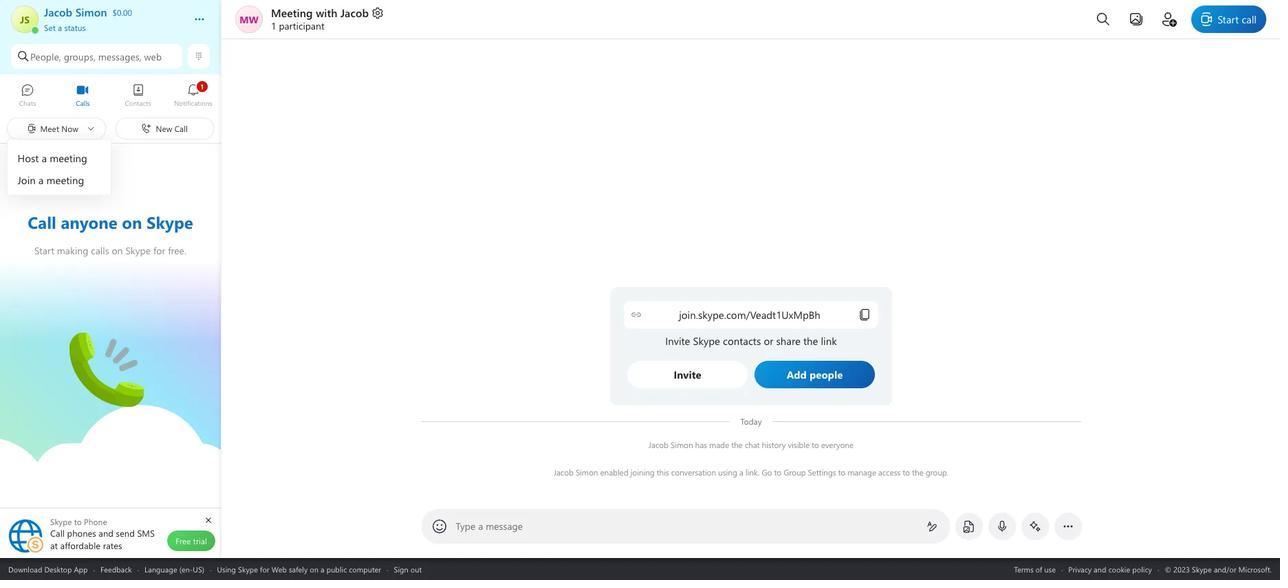 Task type: locate. For each thing, give the bounding box(es) containing it.
0 horizontal spatial simon
[[575, 467, 598, 478]]

people, groups, messages, web button
[[11, 44, 182, 69]]

manage
[[847, 467, 876, 478]]

and
[[1094, 564, 1106, 575]]

for
[[260, 564, 269, 575]]

meeting with jacob
[[271, 6, 369, 20]]

language
[[145, 564, 177, 575]]

to
[[811, 440, 819, 451], [774, 467, 781, 478], [838, 467, 845, 478], [902, 467, 910, 478]]

0 horizontal spatial jacob
[[340, 6, 369, 20]]

jacob
[[340, 6, 369, 20], [648, 440, 668, 451], [553, 467, 573, 478]]

group
[[783, 467, 805, 478]]

jacob right with
[[340, 6, 369, 20]]

the left chat
[[731, 440, 742, 451]]

go
[[762, 467, 772, 478]]

settings
[[807, 467, 836, 478]]

1 horizontal spatial jacob
[[553, 467, 573, 478]]

sign out link
[[394, 564, 422, 575]]

sign
[[394, 564, 408, 575]]

simon for enabled joining this conversation using a link. go to group settings to manage access to the group.
[[575, 467, 598, 478]]

public
[[326, 564, 347, 575]]

0 vertical spatial simon
[[670, 440, 693, 451]]

visible
[[788, 440, 809, 451]]

1 horizontal spatial simon
[[670, 440, 693, 451]]

2 vertical spatial jacob
[[553, 467, 573, 478]]

people, groups, messages, web
[[30, 50, 162, 63]]

feedback
[[100, 564, 132, 575]]

meeting with jacob button
[[271, 6, 385, 20]]

menu
[[8, 144, 111, 195]]

the left group.
[[912, 467, 923, 478]]

0 vertical spatial the
[[731, 440, 742, 451]]

app
[[74, 564, 88, 575]]

1 horizontal spatial the
[[912, 467, 923, 478]]

2 horizontal spatial jacob
[[648, 440, 668, 451]]

to right settings
[[838, 467, 845, 478]]

0 horizontal spatial the
[[731, 440, 742, 451]]

jacob for jacob simon has made the chat history visible to everyone
[[648, 440, 668, 451]]

a
[[58, 22, 62, 33], [739, 467, 743, 478], [478, 520, 483, 533], [321, 564, 324, 575]]

jacob left "enabled"
[[553, 467, 573, 478]]

made
[[709, 440, 729, 451]]

access
[[878, 467, 900, 478]]

with
[[316, 6, 337, 20]]

to right access
[[902, 467, 910, 478]]

1 vertical spatial jacob
[[648, 440, 668, 451]]

simon
[[670, 440, 693, 451], [575, 467, 598, 478]]

people,
[[30, 50, 61, 63]]

chat
[[744, 440, 759, 451]]

desktop
[[44, 564, 72, 575]]

tab list
[[0, 78, 221, 116]]

terms of use link
[[1014, 564, 1056, 575]]

conversation
[[671, 467, 716, 478]]

message
[[486, 520, 523, 533]]

the
[[731, 440, 742, 451], [912, 467, 923, 478]]

download desktop app link
[[8, 564, 88, 575]]

jacob up this
[[648, 440, 668, 451]]

simon left has
[[670, 440, 693, 451]]

to right go
[[774, 467, 781, 478]]

a right 'set'
[[58, 22, 62, 33]]

privacy and cookie policy link
[[1069, 564, 1152, 575]]

0 vertical spatial jacob
[[340, 6, 369, 20]]

using
[[718, 467, 737, 478]]

a right type
[[478, 520, 483, 533]]

language (en-us) link
[[145, 564, 204, 575]]

everyone
[[821, 440, 853, 451]]

simon left "enabled"
[[575, 467, 598, 478]]

1 vertical spatial simon
[[575, 467, 598, 478]]

a left link.
[[739, 467, 743, 478]]

type a message
[[456, 520, 523, 533]]

using skype for web safely on a public computer
[[217, 564, 381, 575]]

using
[[217, 564, 236, 575]]

web
[[144, 50, 162, 63]]

terms
[[1014, 564, 1034, 575]]



Task type: vqa. For each thing, say whether or not it's contained in the screenshot.
Be right back button
no



Task type: describe. For each thing, give the bounding box(es) containing it.
feedback link
[[100, 564, 132, 575]]

policy
[[1132, 564, 1152, 575]]

type
[[456, 520, 476, 533]]

jacob simon enabled joining this conversation using a link. go to group settings to manage access to the group.
[[553, 467, 948, 478]]

meeting
[[271, 6, 313, 20]]

download desktop app
[[8, 564, 88, 575]]

1 vertical spatial the
[[912, 467, 923, 478]]

set a status button
[[44, 19, 180, 33]]

download
[[8, 564, 42, 575]]

of
[[1036, 564, 1042, 575]]

computer
[[349, 564, 381, 575]]

privacy
[[1069, 564, 1092, 575]]

enabled
[[600, 467, 628, 478]]

simon for has made the chat history visible to everyone
[[670, 440, 693, 451]]

jacob for jacob simon enabled joining this conversation using a link. go to group settings to manage access to the group.
[[553, 467, 573, 478]]

joining
[[630, 467, 654, 478]]

us)
[[193, 564, 204, 575]]

set a status
[[44, 22, 86, 33]]

skype
[[238, 564, 258, 575]]

group.
[[925, 467, 948, 478]]

has
[[695, 440, 707, 451]]

a right on
[[321, 564, 324, 575]]

(en-
[[179, 564, 193, 575]]

cookie
[[1108, 564, 1130, 575]]

privacy and cookie policy
[[1069, 564, 1152, 575]]

out
[[410, 564, 422, 575]]

link.
[[745, 467, 759, 478]]

to right visible
[[811, 440, 819, 451]]

jacob simon has made the chat history visible to everyone
[[648, 440, 853, 451]]

a inside set a status button
[[58, 22, 62, 33]]

history
[[761, 440, 785, 451]]

web
[[271, 564, 287, 575]]

using skype for web safely on a public computer link
[[217, 564, 381, 575]]

use
[[1044, 564, 1056, 575]]

safely
[[289, 564, 308, 575]]

on
[[310, 564, 319, 575]]

language (en-us)
[[145, 564, 204, 575]]

status
[[64, 22, 86, 33]]

Type a message text field
[[456, 520, 915, 534]]

set
[[44, 22, 56, 33]]

sign out
[[394, 564, 422, 575]]

groups,
[[64, 50, 96, 63]]

messages,
[[98, 50, 141, 63]]

this
[[656, 467, 669, 478]]

canyoutalk
[[69, 325, 121, 339]]

terms of use
[[1014, 564, 1056, 575]]



